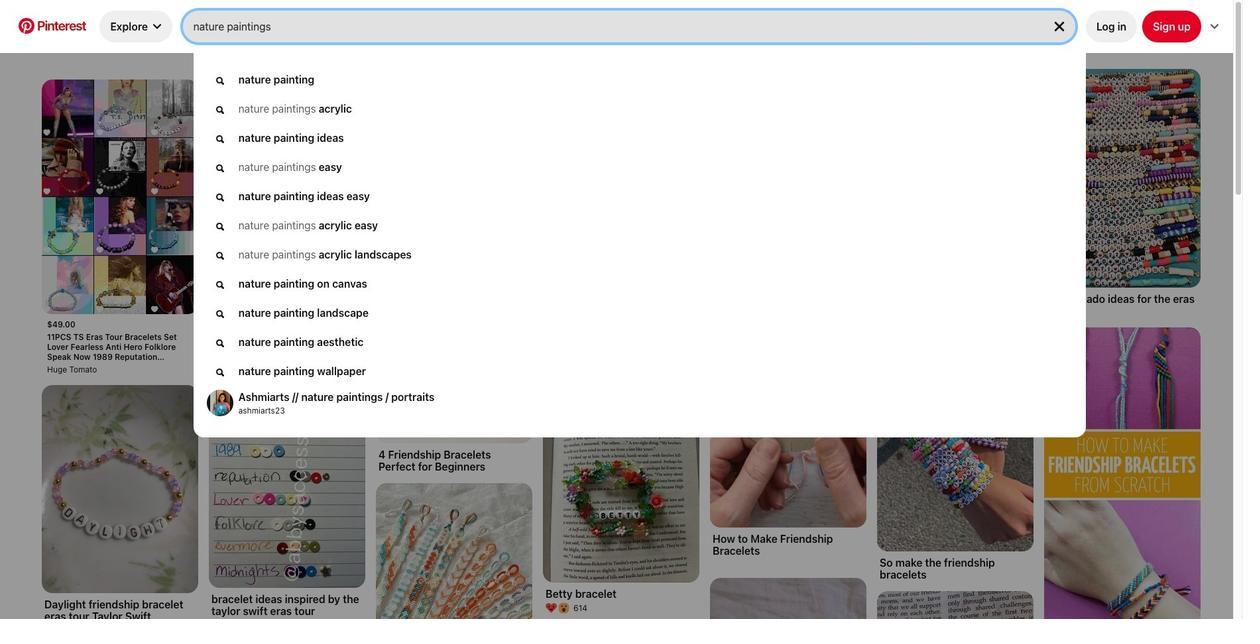 Task type: vqa. For each thing, say whether or not it's contained in the screenshot.
Google's log
no



Task type: locate. For each thing, give the bounding box(es) containing it.
so make the friendship bracelets image
[[878, 344, 1034, 552]]

list
[[3, 69, 1241, 620]]

Search text field
[[193, 11, 1041, 42]]

product specifications: length elastic ropestock number 7338material： pvc，glass ball﻿，artificial crystal ballfor femaleweight 10 g package includes: 1 x hugetomato bracelet1 x box from hugetomato image
[[42, 80, 198, 314]]

taylor swift eras friendship bracelets image
[[376, 69, 533, 247]]

bracelet ideas inspired by the taylor swift eras tour image
[[209, 338, 366, 588]]

@kaetizado ideas for the eras tour image
[[1045, 69, 1201, 288]]



Task type: describe. For each thing, give the bounding box(es) containing it.
pinterest image
[[19, 18, 34, 33]]

4 friendship bracelets perfect for beginners image
[[376, 287, 533, 444]]

daylight friendship bracelet eras tour taylor swift image
[[42, 385, 198, 594]]

make your own friendship bracelets - 3 beginner ideas image
[[1045, 328, 1201, 620]]

junior jewel friendship bracelet image
[[878, 592, 1034, 620]]

summer vsco bracelets 🌷✨💐 image
[[376, 484, 533, 620]]

betty bracelet image
[[543, 375, 700, 583]]

taylor swift eras tour friendship bracelets inspo image
[[209, 80, 366, 288]]

seven and gold rush eras tour bracelets image
[[710, 578, 867, 620]]

how to make friendship bracelets image
[[710, 293, 867, 528]]



